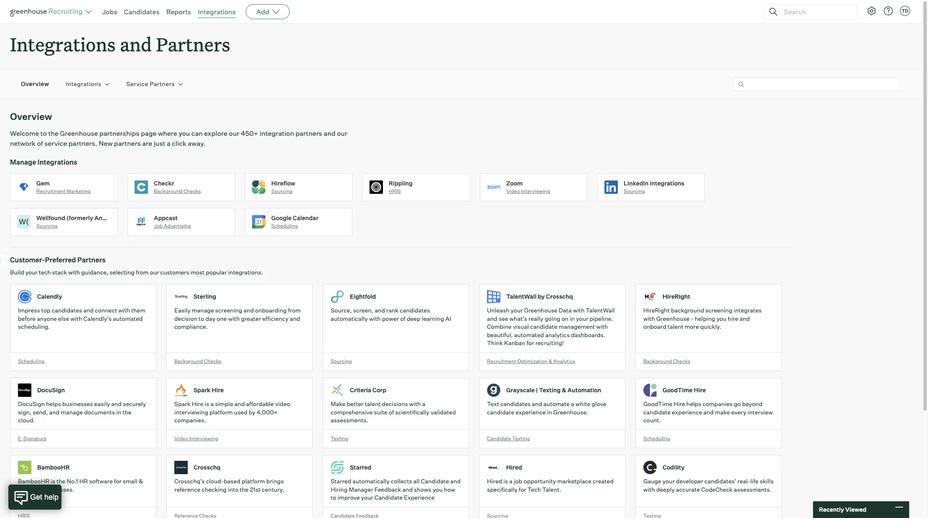 Task type: describe. For each thing, give the bounding box(es) containing it.
0 vertical spatial talentwall
[[507, 294, 537, 301]]

docusign for docusign helps businesses easily and securely sign, send, and manage documents in the cloud.
[[18, 401, 45, 408]]

century.
[[262, 487, 285, 494]]

450+
[[241, 129, 258, 138]]

wellfound
[[36, 215, 65, 222]]

with right data
[[573, 307, 585, 314]]

talent)
[[123, 215, 144, 222]]

the inside welcome to the greenhouse partnerships page where you can explore our 450+ integration partners and our network of service partners. new partners are just a click away.
[[48, 129, 59, 138]]

sourcing inside wellfound (formerly angellist talent) sourcing
[[36, 223, 58, 229]]

how
[[444, 487, 456, 494]]

efficiency
[[263, 315, 289, 322]]

marketing
[[67, 188, 91, 195]]

rippling hris
[[389, 180, 413, 195]]

screening for hire
[[706, 307, 733, 314]]

partners.
[[69, 139, 97, 148]]

is inside spark hire is a simple and affordable video interviewing platform used by 4,000+ companies.
[[205, 401, 209, 408]]

automatically inside starred automatically collects all candidate and hiring manager feedback and shows you how to improve your candidate experience
[[353, 478, 390, 485]]

integrations for integrations and partners
[[10, 32, 116, 56]]

your for unleash
[[511, 307, 523, 314]]

integrations.
[[228, 269, 263, 276]]

goodtime for goodtime hire
[[663, 387, 693, 394]]

make
[[716, 409, 731, 416]]

with left "them"
[[118, 307, 130, 314]]

make better talent decisions with a comprehensive suite of scientifically validated assessments.
[[331, 401, 456, 424]]

candidate inside unleash your greenhouse data with talentwall and see what's really going on in your pipeline. combine visual candidate management with beautiful, automated analytics dashboards. think kanban for recruiting!
[[531, 324, 558, 331]]

calendar
[[293, 215, 319, 222]]

bamboohr for bamboohr
[[37, 465, 70, 472]]

candidates link
[[124, 8, 160, 16]]

calendly's
[[83, 315, 112, 322]]

sourcing inside 'linkedin integrations sourcing'
[[624, 188, 646, 195]]

and inside the impress top candidates and connect with them before anyone else with calendly's automated scheduling.
[[83, 307, 94, 314]]

scheduling for impress top candidates and connect with them before anyone else with calendly's automated scheduling.
[[18, 358, 45, 365]]

automated inside the impress top candidates and connect with them before anyone else with calendly's automated scheduling.
[[113, 315, 143, 322]]

candidates inside the source, screen, and rank candidates automatically with power of deep learning ai
[[400, 307, 430, 314]]

assessments. for skills
[[735, 487, 772, 494]]

validated
[[431, 409, 456, 416]]

configure image
[[867, 6, 877, 16]]

click
[[172, 139, 187, 148]]

manage integrations
[[10, 158, 77, 167]]

automate
[[544, 401, 570, 408]]

to inside welcome to the greenhouse partnerships page where you can explore our 450+ integration partners and our network of service partners. new partners are just a click away.
[[41, 129, 47, 138]]

experience inside goodtime hire helps companies go beyond candidate experience and make every interview count.
[[673, 409, 703, 416]]

developer
[[677, 478, 704, 485]]

with inside hireright background screening integrates with greenhouse - helping you hire and onboard talent more quickly.
[[644, 315, 656, 322]]

integrates
[[734, 307, 762, 314]]

helping
[[695, 315, 716, 322]]

recruitment inside 'gem recruitment marketing'
[[36, 188, 66, 195]]

hired is a job opportunity marketplace created specifically for tech talent.
[[487, 478, 614, 494]]

deeply
[[657, 487, 675, 494]]

candidates
[[124, 8, 160, 16]]

1 vertical spatial crosschq
[[194, 465, 221, 472]]

top
[[41, 307, 51, 314]]

2 vertical spatial candidate
[[375, 495, 403, 502]]

gem recruitment marketing
[[36, 180, 91, 195]]

in inside unleash your greenhouse data with talentwall and see what's really going on in your pipeline. combine visual candidate management with beautiful, automated analytics dashboards. think kanban for recruiting!
[[570, 315, 575, 322]]

page
[[141, 129, 157, 138]]

2 horizontal spatial our
[[337, 129, 348, 138]]

your for gauge
[[663, 478, 675, 485]]

calendly
[[37, 294, 62, 301]]

with right else
[[70, 315, 82, 322]]

1 vertical spatial partners
[[114, 139, 141, 148]]

integrations
[[650, 180, 685, 187]]

1 vertical spatial &
[[562, 387, 567, 394]]

background inside the checkr background checks
[[154, 188, 183, 195]]

0 vertical spatial candidate
[[487, 436, 512, 442]]

td button
[[899, 4, 913, 18]]

source,
[[331, 307, 352, 314]]

bamboohr for bamboohr is the no.1 hr software for small & medium businesses.
[[18, 478, 49, 485]]

0 vertical spatial crosschq
[[546, 294, 573, 301]]

improve
[[338, 495, 360, 502]]

add
[[257, 8, 270, 16]]

can
[[192, 129, 203, 138]]

1 vertical spatial partners
[[150, 81, 175, 88]]

automated inside unleash your greenhouse data with talentwall and see what's really going on in your pipeline. combine visual candidate management with beautiful, automated analytics dashboards. think kanban for recruiting!
[[515, 332, 544, 339]]

eightfold
[[350, 294, 376, 301]]

combine
[[487, 324, 512, 331]]

goodtime hire helps companies go beyond candidate experience and make every interview count.
[[644, 401, 774, 424]]

0 horizontal spatial our
[[150, 269, 159, 276]]

analytics
[[554, 358, 576, 365]]

manage inside docusign helps businesses easily and securely sign, send, and manage documents in the cloud.
[[61, 409, 83, 416]]

them
[[131, 307, 146, 314]]

used
[[234, 409, 248, 416]]

and inside unleash your greenhouse data with talentwall and see what's really going on in your pipeline. combine visual candidate management with beautiful, automated analytics dashboards. think kanban for recruiting!
[[487, 315, 498, 322]]

are
[[142, 139, 152, 148]]

linkedin integrations sourcing
[[624, 180, 685, 195]]

background for easily manage screening and onboarding from decision to day one with greater efficiency and compliance.
[[174, 358, 203, 365]]

for inside bamboohr is the no.1 hr software for small & medium businesses.
[[114, 478, 122, 485]]

Search text field
[[782, 6, 850, 18]]

video inside zoom video interviewing
[[507, 188, 520, 195]]

overview link
[[21, 80, 49, 88]]

td button
[[901, 6, 911, 16]]

talent inside hireright background screening integrates with greenhouse - helping you hire and onboard talent more quickly.
[[668, 324, 684, 331]]

advertising
[[164, 223, 191, 229]]

0 horizontal spatial video
[[174, 436, 188, 442]]

recruitment optimization & analytics
[[487, 358, 576, 365]]

with down pipeline.
[[597, 324, 608, 331]]

td
[[903, 8, 909, 14]]

checkr
[[154, 180, 174, 187]]

source, screen, and rank candidates automatically with power of deep learning ai
[[331, 307, 452, 322]]

one
[[217, 315, 227, 322]]

hireright background screening integrates with greenhouse - helping you hire and onboard talent more quickly.
[[644, 307, 762, 331]]

with inside the source, screen, and rank candidates automatically with power of deep learning ai
[[369, 315, 381, 322]]

customer-
[[10, 256, 45, 265]]

integrations for integrations link to the right
[[198, 8, 236, 16]]

checks for hireright background screening integrates with greenhouse - helping you hire and onboard talent more quickly.
[[674, 358, 691, 365]]

for inside hired is a job opportunity marketplace created specifically for tech talent.
[[519, 487, 527, 494]]

and inside goodtime hire helps companies go beyond candidate experience and make every interview count.
[[704, 409, 714, 416]]

beyond
[[743, 401, 763, 408]]

job
[[154, 223, 163, 229]]

1 horizontal spatial integrations link
[[198, 8, 236, 16]]

jobs
[[102, 8, 117, 16]]

0 vertical spatial partners
[[296, 129, 323, 138]]

and inside hireright background screening integrates with greenhouse - helping you hire and onboard talent more quickly.
[[740, 315, 751, 322]]

most
[[191, 269, 205, 276]]

to inside easily manage screening and onboarding from decision to day one with greater efficiency and compliance.
[[199, 315, 204, 322]]

google calendar scheduling
[[272, 215, 319, 229]]

background checks for hireright background screening integrates with greenhouse - helping you hire and onboard talent more quickly.
[[644, 358, 691, 365]]

1 vertical spatial overview
[[10, 111, 52, 122]]

of inside welcome to the greenhouse partnerships page where you can explore our 450+ integration partners and our network of service partners. new partners are just a click away.
[[37, 139, 43, 148]]

is for hired is a job opportunity marketplace created specifically for tech talent.
[[504, 478, 508, 485]]

in inside text candidates and automate a white glove candidate experience in greenhouse.
[[548, 409, 553, 416]]

dashboards.
[[572, 332, 606, 339]]

your inside starred automatically collects all candidate and hiring manager feedback and shows you how to improve your candidate experience
[[361, 495, 374, 502]]

0 vertical spatial texting
[[540, 387, 561, 394]]

w(
[[19, 217, 29, 227]]

a inside spark hire is a simple and affordable video interviewing platform used by 4,000+ companies.
[[211, 401, 214, 408]]

life
[[751, 478, 759, 485]]

recently viewed
[[820, 507, 867, 514]]

reports
[[166, 8, 191, 16]]

1 horizontal spatial by
[[538, 294, 545, 301]]

explore
[[204, 129, 228, 138]]

beautiful,
[[487, 332, 513, 339]]

your up management
[[577, 315, 589, 322]]

simple
[[215, 401, 233, 408]]

hire for goodtime hire helps companies go beyond candidate experience and make every interview count.
[[674, 401, 686, 408]]

interview
[[748, 409, 774, 416]]

-
[[691, 315, 694, 322]]

and inside spark hire is a simple and affordable video interviewing platform used by 4,000+ companies.
[[235, 401, 245, 408]]

preferred
[[45, 256, 76, 265]]

codility
[[663, 465, 685, 472]]

easily
[[174, 307, 191, 314]]

count.
[[644, 417, 662, 424]]

hireright for hireright
[[663, 294, 691, 301]]

just
[[154, 139, 165, 148]]

a inside welcome to the greenhouse partnerships page where you can explore our 450+ integration partners and our network of service partners. new partners are just a click away.
[[167, 139, 171, 148]]

manager
[[349, 487, 373, 494]]

integrations and partners
[[10, 32, 230, 56]]

tech
[[528, 487, 541, 494]]

brings
[[267, 478, 284, 485]]

companies
[[703, 401, 733, 408]]

crosschq's cloud-based platform brings reference checking into the 21st century.
[[174, 478, 285, 494]]

hire for goodtime hire
[[694, 387, 707, 394]]

hire for spark hire is a simple and affordable video interviewing platform used by 4,000+ companies.
[[192, 401, 204, 408]]

by inside spark hire is a simple and affordable video interviewing platform used by 4,000+ companies.
[[249, 409, 256, 416]]

1 horizontal spatial our
[[229, 129, 240, 138]]

tech
[[39, 269, 51, 276]]

away.
[[188, 139, 206, 148]]

recently
[[820, 507, 845, 514]]

codecheck
[[702, 487, 733, 494]]

candidate inside goodtime hire helps companies go beyond candidate experience and make every interview count.
[[644, 409, 671, 416]]



Task type: vqa. For each thing, say whether or not it's contained in the screenshot.
2nd experience from left
yes



Task type: locate. For each thing, give the bounding box(es) containing it.
your up what's in the bottom of the page
[[511, 307, 523, 314]]

starred for starred
[[350, 465, 372, 472]]

hireright up onboard
[[644, 307, 670, 314]]

data
[[559, 307, 572, 314]]

hired for hired is a job opportunity marketplace created specifically for tech talent.
[[487, 478, 503, 485]]

recruitment down gem
[[36, 188, 66, 195]]

welcome
[[10, 129, 39, 138]]

criteria corp
[[350, 387, 387, 394]]

talent inside make better talent decisions with a comprehensive suite of scientifically validated assessments.
[[365, 401, 381, 408]]

from right selecting
[[136, 269, 149, 276]]

0 horizontal spatial recruitment
[[36, 188, 66, 195]]

the right into
[[240, 487, 249, 494]]

partners down the partnerships
[[114, 139, 141, 148]]

candidates'
[[705, 478, 737, 485]]

0 vertical spatial greenhouse
[[60, 129, 98, 138]]

1 vertical spatial interviewing
[[189, 436, 218, 442]]

crosschq up "cloud-"
[[194, 465, 221, 472]]

docusign up send,
[[37, 387, 65, 394]]

starred inside starred automatically collects all candidate and hiring manager feedback and shows you how to improve your candidate experience
[[331, 478, 352, 485]]

greenhouse down background
[[657, 315, 690, 322]]

hire down goodtime hire
[[674, 401, 686, 408]]

screen,
[[353, 307, 374, 314]]

0 horizontal spatial talent
[[365, 401, 381, 408]]

hiring
[[331, 487, 348, 494]]

scheduling down google
[[272, 223, 298, 229]]

with inside gauge your developer candidates' real-life skills with deeply accurate codecheck assessments.
[[644, 487, 656, 494]]

2 horizontal spatial in
[[570, 315, 575, 322]]

is inside hired is a job opportunity marketplace created specifically for tech talent.
[[504, 478, 508, 485]]

candidates up else
[[52, 307, 82, 314]]

the
[[48, 129, 59, 138], [123, 409, 132, 416], [57, 478, 66, 485], [240, 487, 249, 494]]

is up specifically
[[504, 478, 508, 485]]

goodtime inside goodtime hire helps companies go beyond candidate experience and make every interview count.
[[644, 401, 673, 408]]

video
[[507, 188, 520, 195], [174, 436, 188, 442]]

in inside docusign helps businesses easily and securely sign, send, and manage documents in the cloud.
[[116, 409, 121, 416]]

crosschq
[[546, 294, 573, 301], [194, 465, 221, 472]]

background down compliance. at left bottom
[[174, 358, 203, 365]]

hireflow
[[272, 180, 296, 187]]

goodtime
[[663, 387, 693, 394], [644, 401, 673, 408]]

your down manager
[[361, 495, 374, 502]]

cloud-
[[206, 478, 224, 485]]

impress
[[18, 307, 40, 314]]

greenhouse inside hireright background screening integrates with greenhouse - helping you hire and onboard talent more quickly.
[[657, 315, 690, 322]]

for
[[527, 340, 535, 347], [114, 478, 122, 485], [519, 487, 527, 494]]

automatically down source,
[[331, 315, 368, 322]]

1 vertical spatial assessments.
[[735, 487, 772, 494]]

jobs link
[[102, 8, 117, 16]]

sourcing down linkedin
[[624, 188, 646, 195]]

checks inside the checkr background checks
[[184, 188, 201, 195]]

1 horizontal spatial checks
[[204, 358, 222, 365]]

manage down "businesses" in the bottom left of the page
[[61, 409, 83, 416]]

0 horizontal spatial hired
[[487, 478, 503, 485]]

0 horizontal spatial crosschq
[[194, 465, 221, 472]]

sterling
[[194, 294, 216, 301]]

1 vertical spatial scheduling
[[18, 358, 45, 365]]

with up scientifically
[[410, 401, 421, 408]]

send,
[[33, 409, 48, 416]]

partners
[[296, 129, 323, 138], [114, 139, 141, 148]]

with down the gauge
[[644, 487, 656, 494]]

kanban
[[505, 340, 526, 347]]

starred up hiring
[[331, 478, 352, 485]]

screening for one
[[215, 307, 242, 314]]

more
[[685, 324, 700, 331]]

software
[[89, 478, 113, 485]]

screening up helping
[[706, 307, 733, 314]]

you left how
[[433, 487, 443, 494]]

0 vertical spatial automatically
[[331, 315, 368, 322]]

1 vertical spatial candidate
[[421, 478, 449, 485]]

partners down reports
[[156, 32, 230, 56]]

the inside docusign helps businesses easily and securely sign, send, and manage documents in the cloud.
[[123, 409, 132, 416]]

0 horizontal spatial talentwall
[[507, 294, 537, 301]]

add button
[[246, 4, 290, 19]]

scheduling down count.
[[644, 436, 671, 442]]

talentwall by crosschq
[[507, 294, 573, 301]]

0 horizontal spatial greenhouse
[[60, 129, 98, 138]]

hired inside hired is a job opportunity marketplace created specifically for tech talent.
[[487, 478, 503, 485]]

0 vertical spatial hireright
[[663, 294, 691, 301]]

2 horizontal spatial checks
[[674, 358, 691, 365]]

1 vertical spatial for
[[114, 478, 122, 485]]

our
[[229, 129, 240, 138], [337, 129, 348, 138], [150, 269, 159, 276]]

2 vertical spatial &
[[139, 478, 143, 485]]

4,000+
[[257, 409, 278, 416]]

background checks for easily manage screening and onboarding from decision to day one with greater efficiency and compliance.
[[174, 358, 222, 365]]

greenhouse inside unleash your greenhouse data with talentwall and see what's really going on in your pipeline. combine visual candidate management with beautiful, automated analytics dashboards. think kanban for recruiting!
[[525, 307, 558, 314]]

greenhouse up really on the right of page
[[525, 307, 558, 314]]

hired up job
[[507, 465, 523, 472]]

candidates up deep
[[400, 307, 430, 314]]

automatically
[[331, 315, 368, 322], [353, 478, 390, 485]]

onboarding
[[255, 307, 287, 314]]

sourcing down wellfound
[[36, 223, 58, 229]]

1 vertical spatial by
[[249, 409, 256, 416]]

2 vertical spatial for
[[519, 487, 527, 494]]

2 horizontal spatial candidate
[[487, 436, 512, 442]]

1 horizontal spatial texting
[[540, 387, 561, 394]]

screening
[[215, 307, 242, 314], [706, 307, 733, 314]]

& inside bamboohr is the no.1 hr software for small & medium businesses.
[[139, 478, 143, 485]]

manage up day
[[192, 307, 214, 314]]

1 vertical spatial texting
[[513, 436, 530, 442]]

greenhouse.
[[554, 409, 589, 416]]

interviewing down the companies.
[[189, 436, 218, 442]]

0 vertical spatial docusign
[[37, 387, 65, 394]]

0 vertical spatial overview
[[21, 81, 49, 88]]

0 horizontal spatial checks
[[184, 188, 201, 195]]

your inside gauge your developer candidates' real-life skills with deeply accurate codecheck assessments.
[[663, 478, 675, 485]]

and inside the source, screen, and rank candidates automatically with power of deep learning ai
[[375, 307, 385, 314]]

background checks up spark hire
[[174, 358, 222, 365]]

2 vertical spatial you
[[433, 487, 443, 494]]

with right one
[[228, 315, 240, 322]]

no.1
[[67, 478, 78, 485]]

1 horizontal spatial talentwall
[[586, 307, 615, 314]]

service
[[127, 81, 148, 88]]

1 horizontal spatial interviewing
[[521, 188, 551, 195]]

1 screening from the left
[[215, 307, 242, 314]]

background
[[672, 307, 705, 314]]

screening inside hireright background screening integrates with greenhouse - helping you hire and onboard talent more quickly.
[[706, 307, 733, 314]]

1 helps from the left
[[46, 401, 61, 408]]

docusign for docusign
[[37, 387, 65, 394]]

checks up spark hire
[[204, 358, 222, 365]]

video interviewing
[[174, 436, 218, 442]]

1 vertical spatial integrations link
[[66, 80, 101, 88]]

candidate down really on the right of page
[[531, 324, 558, 331]]

screening inside easily manage screening and onboarding from decision to day one with greater efficiency and compliance.
[[215, 307, 242, 314]]

and inside text candidates and automate a white glove candidate experience in greenhouse.
[[532, 401, 543, 408]]

1 horizontal spatial experience
[[673, 409, 703, 416]]

0 vertical spatial spark
[[194, 387, 211, 394]]

is down spark hire
[[205, 401, 209, 408]]

talentwall inside unleash your greenhouse data with talentwall and see what's really going on in your pipeline. combine visual candidate management with beautiful, automated analytics dashboards. think kanban for recruiting!
[[586, 307, 615, 314]]

partners up guidance,
[[77, 256, 106, 265]]

unleash
[[487, 307, 510, 314]]

linkedin
[[624, 180, 649, 187]]

greenhouse inside welcome to the greenhouse partnerships page where you can explore our 450+ integration partners and our network of service partners. new partners are just a click away.
[[60, 129, 98, 138]]

a left simple
[[211, 401, 214, 408]]

1 vertical spatial hireright
[[644, 307, 670, 314]]

docusign up sign,
[[18, 401, 45, 408]]

hire up interviewing
[[192, 401, 204, 408]]

you inside hireright background screening integrates with greenhouse - helping you hire and onboard talent more quickly.
[[717, 315, 727, 322]]

0 horizontal spatial assessments.
[[331, 417, 369, 424]]

assessments. inside make better talent decisions with a comprehensive suite of scientifically validated assessments.
[[331, 417, 369, 424]]

checks up the appcast job advertising
[[184, 188, 201, 195]]

hireflow sourcing
[[272, 180, 296, 195]]

scheduling down scheduling.
[[18, 358, 45, 365]]

you left hire
[[717, 315, 727, 322]]

0 horizontal spatial texting
[[513, 436, 530, 442]]

platform down simple
[[210, 409, 233, 416]]

talentwall up pipeline.
[[586, 307, 615, 314]]

the inside crosschq's cloud-based platform brings reference checking into the 21st century.
[[240, 487, 249, 494]]

background
[[154, 188, 183, 195], [174, 358, 203, 365], [644, 358, 673, 365]]

hired for hired
[[507, 465, 523, 472]]

helps inside docusign helps businesses easily and securely sign, send, and manage documents in the cloud.
[[46, 401, 61, 408]]

platform up 21st
[[242, 478, 265, 485]]

2 vertical spatial scheduling
[[644, 436, 671, 442]]

sourcing down hireflow
[[272, 188, 293, 195]]

0 horizontal spatial integrations link
[[66, 80, 101, 88]]

1 horizontal spatial greenhouse
[[525, 307, 558, 314]]

a right just
[[167, 139, 171, 148]]

assessments.
[[331, 417, 369, 424], [735, 487, 772, 494]]

checks up goodtime hire
[[674, 358, 691, 365]]

assessments. inside gauge your developer candidates' real-life skills with deeply accurate codecheck assessments.
[[735, 487, 772, 494]]

your for build
[[25, 269, 38, 276]]

your down customer-
[[25, 269, 38, 276]]

of inside the source, screen, and rank candidates automatically with power of deep learning ai
[[401, 315, 406, 322]]

goodtime up count.
[[644, 401, 673, 408]]

hire for spark hire
[[212, 387, 224, 394]]

1 vertical spatial automatically
[[353, 478, 390, 485]]

docusign inside docusign helps businesses easily and securely sign, send, and manage documents in the cloud.
[[18, 401, 45, 408]]

starred for starred automatically collects all candidate and hiring manager feedback and shows you how to improve your candidate experience
[[331, 478, 352, 485]]

0 vertical spatial hired
[[507, 465, 523, 472]]

screening up one
[[215, 307, 242, 314]]

scheduling for goodtime hire helps companies go beyond candidate experience and make every interview count.
[[644, 436, 671, 442]]

before
[[18, 315, 36, 322]]

0 vertical spatial from
[[136, 269, 149, 276]]

0 vertical spatial goodtime
[[663, 387, 693, 394]]

scheduling
[[272, 223, 298, 229], [18, 358, 45, 365], [644, 436, 671, 442]]

visual
[[513, 324, 529, 331]]

you up click
[[179, 129, 190, 138]]

greenhouse recruiting image
[[10, 7, 85, 17]]

deep
[[407, 315, 421, 322]]

manage inside easily manage screening and onboarding from decision to day one with greater efficiency and compliance.
[[192, 307, 214, 314]]

sourcing inside the hireflow sourcing
[[272, 188, 293, 195]]

hired up specifically
[[487, 478, 503, 485]]

connect
[[95, 307, 117, 314]]

0 vertical spatial interviewing
[[521, 188, 551, 195]]

1 vertical spatial of
[[401, 315, 406, 322]]

0 vertical spatial assessments.
[[331, 417, 369, 424]]

assessments. for comprehensive
[[331, 417, 369, 424]]

hire up simple
[[212, 387, 224, 394]]

of for source, screen, and rank candidates automatically with power of deep learning ai
[[401, 315, 406, 322]]

0 vertical spatial &
[[549, 358, 553, 365]]

checkr background checks
[[154, 180, 201, 195]]

0 vertical spatial to
[[41, 129, 47, 138]]

partners for integrations and partners
[[156, 32, 230, 56]]

corp
[[373, 387, 387, 394]]

2 horizontal spatial candidates
[[501, 401, 531, 408]]

spark for spark hire is a simple and affordable video interviewing platform used by 4,000+ companies.
[[174, 401, 191, 408]]

overview
[[21, 81, 49, 88], [10, 111, 52, 122]]

medium
[[18, 487, 40, 494]]

talent left more
[[668, 324, 684, 331]]

assessments. down comprehensive
[[331, 417, 369, 424]]

0 vertical spatial talent
[[668, 324, 684, 331]]

automatically inside the source, screen, and rank candidates automatically with power of deep learning ai
[[331, 315, 368, 322]]

None text field
[[734, 77, 902, 91]]

1 vertical spatial talent
[[365, 401, 381, 408]]

1 horizontal spatial hired
[[507, 465, 523, 472]]

build your tech stack with guidance, selecting from our customers most popular integrations.
[[10, 269, 263, 276]]

2 vertical spatial of
[[389, 409, 394, 416]]

scheduling inside the google calendar scheduling
[[272, 223, 298, 229]]

talentwall up what's in the bottom of the page
[[507, 294, 537, 301]]

0 vertical spatial bamboohr
[[37, 465, 70, 472]]

0 horizontal spatial candidate
[[487, 409, 515, 416]]

1 experience from the left
[[516, 409, 546, 416]]

0 vertical spatial scheduling
[[272, 223, 298, 229]]

accurate
[[677, 487, 701, 494]]

of left deep
[[401, 315, 406, 322]]

by up really on the right of page
[[538, 294, 545, 301]]

management
[[559, 324, 596, 331]]

experience inside text candidates and automate a white glove candidate experience in greenhouse.
[[516, 409, 546, 416]]

network
[[10, 139, 36, 148]]

feedback
[[375, 487, 402, 494]]

0 horizontal spatial experience
[[516, 409, 546, 416]]

in down automate
[[548, 409, 553, 416]]

to down hiring
[[331, 495, 337, 502]]

interviewing
[[521, 188, 551, 195], [189, 436, 218, 442]]

greater
[[241, 315, 261, 322]]

candidate inside text candidates and automate a white glove candidate experience in greenhouse.
[[487, 409, 515, 416]]

you inside starred automatically collects all candidate and hiring manager feedback and shows you how to improve your candidate experience
[[433, 487, 443, 494]]

businesses
[[62, 401, 93, 408]]

partners right integration
[[296, 129, 323, 138]]

customers
[[160, 269, 190, 276]]

experience down goodtime hire
[[673, 409, 703, 416]]

platform
[[210, 409, 233, 416], [242, 478, 265, 485]]

of
[[37, 139, 43, 148], [401, 315, 406, 322], [389, 409, 394, 416]]

hire up companies
[[694, 387, 707, 394]]

viewed
[[846, 507, 867, 514]]

1 vertical spatial goodtime
[[644, 401, 673, 408]]

candidate down the text
[[487, 409, 515, 416]]

1 horizontal spatial scheduling
[[272, 223, 298, 229]]

1 horizontal spatial &
[[549, 358, 553, 365]]

helps inside goodtime hire helps companies go beyond candidate experience and make every interview count.
[[687, 401, 702, 408]]

hire inside goodtime hire helps companies go beyond candidate experience and make every interview count.
[[674, 401, 686, 408]]

partners for customer-preferred partners
[[77, 256, 106, 265]]

assessments. down life
[[735, 487, 772, 494]]

video
[[275, 401, 290, 408]]

to inside starred automatically collects all candidate and hiring manager feedback and shows you how to improve your candidate experience
[[331, 495, 337, 502]]

2 background checks from the left
[[644, 358, 691, 365]]

0 horizontal spatial manage
[[61, 409, 83, 416]]

scheduling.
[[18, 324, 50, 331]]

onboard
[[644, 324, 667, 331]]

platform inside crosschq's cloud-based platform brings reference checking into the 21st century.
[[242, 478, 265, 485]]

2 vertical spatial partners
[[77, 256, 106, 265]]

texting down text candidates and automate a white glove candidate experience in greenhouse.
[[513, 436, 530, 442]]

0 vertical spatial by
[[538, 294, 545, 301]]

sourcing up 'criteria'
[[331, 358, 352, 365]]

1 vertical spatial starred
[[331, 478, 352, 485]]

1 horizontal spatial for
[[519, 487, 527, 494]]

by right 'used'
[[249, 409, 256, 416]]

2 horizontal spatial is
[[504, 478, 508, 485]]

service partners link
[[127, 80, 175, 88]]

and inside welcome to the greenhouse partnerships page where you can explore our 450+ integration partners and our network of service partners. new partners are just a click away.
[[324, 129, 336, 138]]

your up deeply
[[663, 478, 675, 485]]

& left analytics
[[549, 358, 553, 365]]

background down onboard
[[644, 358, 673, 365]]

0 horizontal spatial to
[[41, 129, 47, 138]]

checks for easily manage screening and onboarding from decision to day one with greater efficiency and compliance.
[[204, 358, 222, 365]]

gauge
[[644, 478, 662, 485]]

sourcing
[[272, 188, 293, 195], [624, 188, 646, 195], [36, 223, 58, 229], [331, 358, 352, 365]]

from up the efficiency
[[288, 307, 301, 314]]

is inside bamboohr is the no.1 hr software for small & medium businesses.
[[51, 478, 55, 485]]

1 vertical spatial docusign
[[18, 401, 45, 408]]

stack
[[52, 269, 67, 276]]

interviewing down zoom
[[521, 188, 551, 195]]

a inside hired is a job opportunity marketplace created specifically for tech talent.
[[510, 478, 513, 485]]

0 vertical spatial integrations link
[[198, 8, 236, 16]]

integrations
[[198, 8, 236, 16], [10, 32, 116, 56], [66, 81, 101, 88], [38, 158, 77, 167]]

0 horizontal spatial candidates
[[52, 307, 82, 314]]

a left job
[[510, 478, 513, 485]]

with inside make better talent decisions with a comprehensive suite of scientifically validated assessments.
[[410, 401, 421, 408]]

affordable
[[246, 401, 274, 408]]

2 helps from the left
[[687, 401, 702, 408]]

0 horizontal spatial partners
[[114, 139, 141, 148]]

partners right service
[[150, 81, 175, 88]]

talent.
[[543, 487, 562, 494]]

starred automatically collects all candidate and hiring manager feedback and shows you how to improve your candidate experience
[[331, 478, 461, 502]]

2 experience from the left
[[673, 409, 703, 416]]

0 horizontal spatial automated
[[113, 315, 143, 322]]

0 vertical spatial recruitment
[[36, 188, 66, 195]]

1 background checks from the left
[[174, 358, 222, 365]]

automated down visual
[[515, 332, 544, 339]]

the inside bamboohr is the no.1 hr software for small & medium businesses.
[[57, 478, 66, 485]]

from inside easily manage screening and onboarding from decision to day one with greater efficiency and compliance.
[[288, 307, 301, 314]]

spark for spark hire
[[194, 387, 211, 394]]

candidates down grayscale
[[501, 401, 531, 408]]

helps up send,
[[46, 401, 61, 408]]

job
[[514, 478, 523, 485]]

0 horizontal spatial screening
[[215, 307, 242, 314]]

1 horizontal spatial partners
[[296, 129, 323, 138]]

1 horizontal spatial from
[[288, 307, 301, 314]]

the up service
[[48, 129, 59, 138]]

2 horizontal spatial scheduling
[[644, 436, 671, 442]]

candidates inside text candidates and automate a white glove candidate experience in greenhouse.
[[501, 401, 531, 408]]

of down decisions
[[389, 409, 394, 416]]

1 horizontal spatial candidate
[[421, 478, 449, 485]]

of for make better talent decisions with a comprehensive suite of scientifically validated assessments.
[[389, 409, 394, 416]]

hire
[[728, 315, 739, 322]]

is for bamboohr is the no.1 hr software for small & medium businesses.
[[51, 478, 55, 485]]

& right small
[[139, 478, 143, 485]]

2 vertical spatial greenhouse
[[657, 315, 690, 322]]

a inside text candidates and automate a white glove candidate experience in greenhouse.
[[572, 401, 575, 408]]

hireright for hireright background screening integrates with greenhouse - helping you hire and onboard talent more quickly.
[[644, 307, 670, 314]]

recruiting!
[[536, 340, 564, 347]]

integrations for integrations link to the left
[[66, 81, 101, 88]]

a inside make better talent decisions with a comprehensive suite of scientifically validated assessments.
[[423, 401, 426, 408]]

background checks up goodtime hire
[[644, 358, 691, 365]]

docusign helps businesses easily and securely sign, send, and manage documents in the cloud.
[[18, 401, 146, 424]]

platform inside spark hire is a simple and affordable video interviewing platform used by 4,000+ companies.
[[210, 409, 233, 416]]

automation
[[568, 387, 602, 394]]

where
[[158, 129, 177, 138]]

hireright inside hireright background screening integrates with greenhouse - helping you hire and onboard talent more quickly.
[[644, 307, 670, 314]]

0 vertical spatial starred
[[350, 465, 372, 472]]

2 horizontal spatial candidate
[[644, 409, 671, 416]]

spark inside spark hire is a simple and affordable video interviewing platform used by 4,000+ companies.
[[174, 401, 191, 408]]

of inside make better talent decisions with a comprehensive suite of scientifically validated assessments.
[[389, 409, 394, 416]]

with inside easily manage screening and onboarding from decision to day one with greater efficiency and compliance.
[[228, 315, 240, 322]]

hire inside spark hire is a simple and affordable video interviewing platform used by 4,000+ companies.
[[192, 401, 204, 408]]

2 screening from the left
[[706, 307, 733, 314]]

for inside unleash your greenhouse data with talentwall and see what's really going on in your pipeline. combine visual candidate management with beautiful, automated analytics dashboards. think kanban for recruiting!
[[527, 340, 535, 347]]

hireright up background
[[663, 294, 691, 301]]

1 horizontal spatial recruitment
[[487, 358, 517, 365]]

created
[[593, 478, 614, 485]]

a up scientifically
[[423, 401, 426, 408]]

see
[[499, 315, 509, 322]]

2 horizontal spatial &
[[562, 387, 567, 394]]

for left small
[[114, 478, 122, 485]]

1 horizontal spatial spark
[[194, 387, 211, 394]]

and
[[120, 32, 152, 56], [324, 129, 336, 138], [83, 307, 94, 314], [244, 307, 254, 314], [375, 307, 385, 314], [290, 315, 300, 322], [487, 315, 498, 322], [740, 315, 751, 322], [111, 401, 122, 408], [235, 401, 245, 408], [532, 401, 543, 408], [49, 409, 60, 416], [704, 409, 714, 416], [451, 478, 461, 485], [403, 487, 413, 494]]

texting right | on the bottom of the page
[[540, 387, 561, 394]]

power
[[382, 315, 399, 322]]

1 vertical spatial video
[[174, 436, 188, 442]]

greenhouse up partners.
[[60, 129, 98, 138]]

1 vertical spatial spark
[[174, 401, 191, 408]]

you inside welcome to the greenhouse partnerships page where you can explore our 450+ integration partners and our network of service partners. new partners are just a click away.
[[179, 129, 190, 138]]

1 vertical spatial greenhouse
[[525, 307, 558, 314]]

spark hire
[[194, 387, 224, 394]]

0 vertical spatial partners
[[156, 32, 230, 56]]

with
[[68, 269, 80, 276], [118, 307, 130, 314], [573, 307, 585, 314], [70, 315, 82, 322], [228, 315, 240, 322], [369, 315, 381, 322], [644, 315, 656, 322], [597, 324, 608, 331], [410, 401, 421, 408], [644, 487, 656, 494]]

a up greenhouse.
[[572, 401, 575, 408]]

bamboohr up the businesses.
[[37, 465, 70, 472]]

goodtime for goodtime hire helps companies go beyond candidate experience and make every interview count.
[[644, 401, 673, 408]]

by
[[538, 294, 545, 301], [249, 409, 256, 416]]

in right on
[[570, 315, 575, 322]]

starred up manager
[[350, 465, 372, 472]]

2 horizontal spatial of
[[401, 315, 406, 322]]

0 horizontal spatial of
[[37, 139, 43, 148]]

background for hireright background screening integrates with greenhouse - helping you hire and onboard talent more quickly.
[[644, 358, 673, 365]]

bamboohr inside bamboohr is the no.1 hr software for small & medium businesses.
[[18, 478, 49, 485]]

1 horizontal spatial candidate
[[531, 324, 558, 331]]

with right stack
[[68, 269, 80, 276]]

0 horizontal spatial you
[[179, 129, 190, 138]]

the up the businesses.
[[57, 478, 66, 485]]

interviewing inside zoom video interviewing
[[521, 188, 551, 195]]

candidates inside the impress top candidates and connect with them before anyone else with calendly's automated scheduling.
[[52, 307, 82, 314]]



